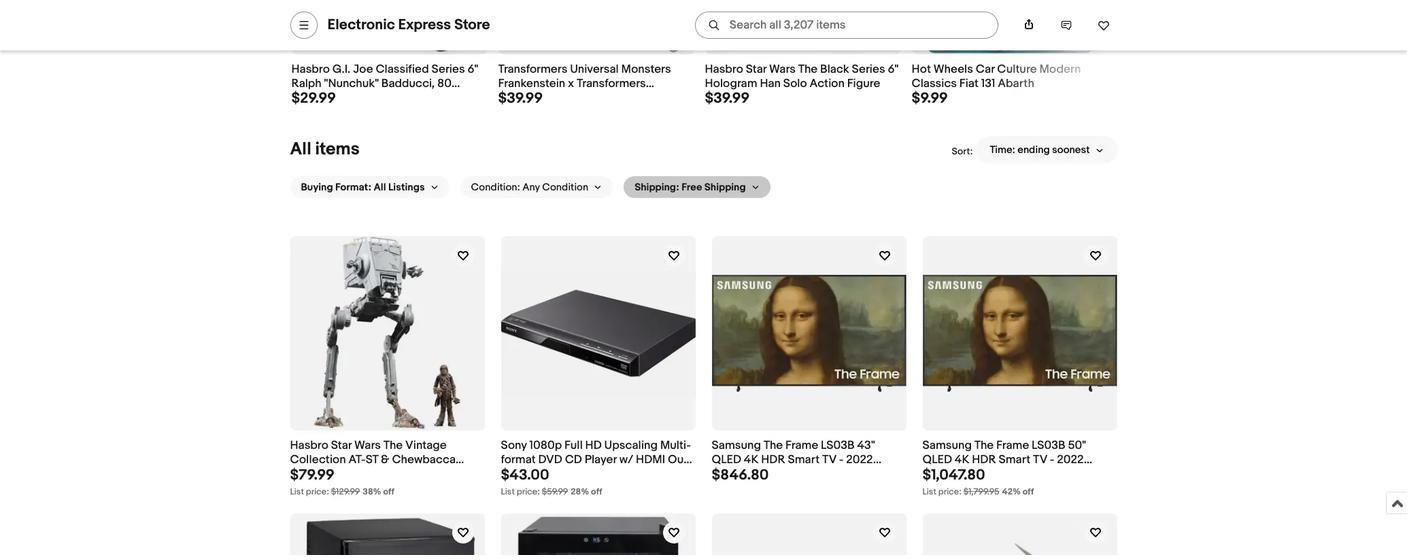 Task type: locate. For each thing, give the bounding box(es) containing it.
action inside hasbro g.i. joe classified series 6" ralph "nunchuk" badducci, 80 action figure
[[292, 91, 327, 104]]

hdmi
[[636, 453, 665, 467]]

figure down black at the top of page
[[848, 77, 881, 90]]

frankentron
[[498, 91, 561, 104]]

list down $1,047.80
[[923, 486, 937, 497]]

samsung up $1,047.80
[[923, 439, 972, 453]]

figure inside hasbro g.i. joe classified series 6" ralph "nunchuk" badducci, 80 action figure
[[329, 91, 362, 104]]

0 horizontal spatial star
[[331, 439, 352, 453]]

1 6" from the left
[[468, 62, 479, 76]]

2 series from the left
[[852, 62, 886, 76]]

1 horizontal spatial star
[[746, 62, 767, 76]]

1 vertical spatial all
[[374, 181, 386, 194]]

price: down $43.00
[[517, 486, 540, 497]]

condition: any condition
[[471, 181, 589, 194]]

transformers down universal at the left of page
[[577, 77, 646, 90]]

figure inside hasbro star wars the black series 6" hologram han solo action figure
[[848, 77, 881, 90]]

$39.99 left the han at the top
[[705, 90, 750, 108]]

0 horizontal spatial hdr
[[762, 453, 786, 467]]

samsung the frame ls03b 50" qled 4k hdr smart tv - 2022 model
[[923, 439, 1087, 481]]

black
[[821, 62, 850, 76]]

classified
[[376, 62, 429, 76]]

2022 for 50"
[[1057, 453, 1084, 467]]

hdr inside samsung the frame ls03b 50" qled 4k hdr smart tv - 2022 model
[[973, 453, 997, 467]]

ls03b left 43" at the bottom of page
[[821, 439, 855, 453]]

list inside $79.99 list price: $129.99 38% off
[[290, 486, 304, 497]]

lego jurassic world quetzalcoatlus plane ambush dinosaur building toy set : quick view image
[[923, 543, 1118, 555]]

2 2022 from the left
[[1057, 453, 1084, 467]]

modern
[[1040, 62, 1081, 76]]

2022 down 43" at the bottom of page
[[847, 453, 873, 467]]

hasbro up "collection"
[[290, 439, 329, 453]]

1 2022 from the left
[[847, 453, 873, 467]]

tv for 50"
[[1034, 453, 1048, 467]]

hasbro star wars the black series 6" hologram han solo action figure : quick view image
[[705, 0, 901, 54]]

1 horizontal spatial model
[[923, 467, 957, 481]]

1 horizontal spatial 2022
[[1057, 453, 1084, 467]]

4k inside samsung the frame ls03b 50" qled 4k hdr smart tv - 2022 model
[[955, 453, 970, 467]]

action down black at the top of page
[[810, 77, 845, 90]]

2 horizontal spatial list
[[923, 486, 937, 497]]

star up the han at the top
[[746, 62, 767, 76]]

|
[[691, 453, 693, 467]]

the up $846.80
[[764, 439, 783, 453]]

2 list from the left
[[501, 486, 515, 497]]

samsung for samsung the frame ls03b 43" qled 4k hdr smart tv - 2022 model
[[712, 439, 761, 453]]

frame left 43" at the bottom of page
[[786, 439, 819, 453]]

3 off from the left
[[1023, 486, 1034, 497]]

model inside samsung the frame ls03b 50" qled 4k hdr smart tv - 2022 model
[[923, 467, 957, 481]]

frame up 42%
[[997, 439, 1030, 453]]

$43.00 list price: $59.99 28% off
[[501, 467, 603, 497]]

transformers universal monsters frankenstein x transformers frankentron figure : quick view image
[[498, 0, 694, 54]]

3 price: from the left
[[939, 486, 962, 497]]

hasbro up hologram
[[705, 62, 744, 76]]

wars up the han at the top
[[770, 62, 796, 76]]

1 horizontal spatial tv
[[1034, 453, 1048, 467]]

smart
[[788, 453, 820, 467], [999, 453, 1031, 467]]

0 vertical spatial all
[[290, 139, 312, 160]]

0 horizontal spatial 4k
[[744, 453, 759, 467]]

2 vertical spatial action
[[290, 467, 325, 481]]

2 smart from the left
[[999, 453, 1031, 467]]

wars inside hasbro star wars the vintage collection at-st & chewbacca action figure
[[354, 439, 381, 453]]

0 horizontal spatial frame
[[786, 439, 819, 453]]

figure for hasbro star wars the vintage collection at-st & chewbacca action figure
[[328, 467, 361, 481]]

action inside hasbro star wars the black series 6" hologram han solo action figure
[[810, 77, 845, 90]]

the
[[799, 62, 818, 76], [384, 439, 403, 453], [764, 439, 783, 453], [975, 439, 994, 453]]

samsung inside samsung the frame ls03b 43" qled 4k hdr smart tv - 2022 model
[[712, 439, 761, 453]]

vintage
[[406, 439, 447, 453]]

ls03b inside samsung the frame ls03b 43" qled 4k hdr smart tv - 2022 model
[[821, 439, 855, 453]]

star up at-
[[331, 439, 352, 453]]

1 price: from the left
[[306, 486, 329, 497]]

1 smart from the left
[[788, 453, 820, 467]]

hdr inside samsung the frame ls03b 43" qled 4k hdr smart tv - 2022 model
[[762, 453, 786, 467]]

figure for hasbro g.i. joe classified series 6" ralph "nunchuk" badducci, 80 action figure
[[329, 91, 362, 104]]

smart right $846.80
[[788, 453, 820, 467]]

express
[[398, 16, 451, 34]]

1 horizontal spatial 4k
[[955, 453, 970, 467]]

1 hdr from the left
[[762, 453, 786, 467]]

figure inside hasbro star wars the vintage collection at-st & chewbacca action figure
[[328, 467, 361, 481]]

43"
[[858, 439, 875, 453]]

6" down store
[[468, 62, 479, 76]]

fiat
[[960, 77, 979, 90]]

0 horizontal spatial all
[[290, 139, 312, 160]]

list inside $43.00 list price: $59.99 28% off
[[501, 486, 515, 497]]

hdr for samsung the frame ls03b 50" qled 4k hdr smart tv - 2022 model
[[973, 453, 997, 467]]

1 vertical spatial transformers
[[577, 77, 646, 90]]

action for $39.99
[[810, 77, 845, 90]]

1 horizontal spatial list
[[501, 486, 515, 497]]

3 list from the left
[[923, 486, 937, 497]]

list down '$79.99'
[[290, 486, 304, 497]]

0 horizontal spatial model
[[712, 467, 746, 481]]

0 horizontal spatial series
[[432, 62, 465, 76]]

upscaling
[[605, 439, 658, 453]]

2 qled from the left
[[923, 453, 953, 467]]

1 - from the left
[[839, 453, 844, 467]]

price: down '$79.99'
[[306, 486, 329, 497]]

1 frame from the left
[[786, 439, 819, 453]]

shipping:
[[635, 181, 680, 194]]

price: inside $79.99 list price: $129.99 38% off
[[306, 486, 329, 497]]

off inside $1,047.80 list price: $1,799.95 42% off
[[1023, 486, 1034, 497]]

2 ls03b from the left
[[1032, 439, 1066, 453]]

action down "collection"
[[290, 467, 325, 481]]

series right black at the top of page
[[852, 62, 886, 76]]

any
[[523, 181, 540, 194]]

smart up 42%
[[999, 453, 1031, 467]]

price: down $1,047.80
[[939, 486, 962, 497]]

2022 for 43"
[[847, 453, 873, 467]]

tv for 43"
[[823, 453, 837, 467]]

4k
[[744, 453, 759, 467], [955, 453, 970, 467]]

0 horizontal spatial list
[[290, 486, 304, 497]]

- for 50"
[[1050, 453, 1055, 467]]

4k for samsung the frame ls03b 43" qled 4k hdr smart tv - 2022 model
[[744, 453, 759, 467]]

1 horizontal spatial wars
[[770, 62, 796, 76]]

wars
[[770, 62, 796, 76], [354, 439, 381, 453]]

$9.99
[[912, 90, 948, 108]]

0 vertical spatial action
[[810, 77, 845, 90]]

off
[[383, 486, 395, 497], [591, 486, 603, 497], [1023, 486, 1034, 497]]

tv
[[823, 453, 837, 467], [1034, 453, 1048, 467]]

- inside samsung the frame ls03b 43" qled 4k hdr smart tv - 2022 model
[[839, 453, 844, 467]]

6" inside hasbro star wars the black series 6" hologram han solo action figure
[[888, 62, 899, 76]]

badducci,
[[382, 77, 435, 90]]

list for $79.99
[[290, 486, 304, 497]]

1 horizontal spatial all
[[374, 181, 386, 194]]

2022 inside samsung the frame ls03b 43" qled 4k hdr smart tv - 2022 model
[[847, 453, 873, 467]]

collection
[[290, 453, 346, 467]]

store
[[454, 16, 490, 34]]

1 ls03b from the left
[[821, 439, 855, 453]]

action
[[810, 77, 845, 90], [292, 91, 327, 104], [290, 467, 325, 481]]

1 model from the left
[[712, 467, 746, 481]]

sony 1080p full hd upscaling multi-format dvd cd player w/ hdmi out | dvp-sr510 : quick view image
[[501, 270, 696, 397]]

dvd
[[539, 453, 563, 467]]

$39.99 for hasbro star wars the black series 6" hologram han solo action figure
[[705, 90, 750, 108]]

1 horizontal spatial hdr
[[973, 453, 997, 467]]

50"
[[1069, 439, 1087, 453]]

2 4k from the left
[[955, 453, 970, 467]]

all
[[290, 139, 312, 160], [374, 181, 386, 194]]

ls03b inside samsung the frame ls03b 50" qled 4k hdr smart tv - 2022 model
[[1032, 439, 1066, 453]]

2022
[[847, 453, 873, 467], [1057, 453, 1084, 467]]

hasbro up ralph
[[292, 62, 330, 76]]

0 horizontal spatial samsung
[[712, 439, 761, 453]]

off right 38%
[[383, 486, 395, 497]]

action for $29.99
[[292, 91, 327, 104]]

the up solo
[[799, 62, 818, 76]]

wars up st on the bottom of the page
[[354, 439, 381, 453]]

tv inside samsung the frame ls03b 43" qled 4k hdr smart tv - 2022 model
[[823, 453, 837, 467]]

hdr
[[762, 453, 786, 467], [973, 453, 997, 467]]

qled
[[712, 453, 742, 467], [923, 453, 953, 467]]

star inside hasbro star wars the vintage collection at-st & chewbacca action figure
[[331, 439, 352, 453]]

1 samsung from the left
[[712, 439, 761, 453]]

4k inside samsung the frame ls03b 43" qled 4k hdr smart tv - 2022 model
[[744, 453, 759, 467]]

1 horizontal spatial price:
[[517, 486, 540, 497]]

0 vertical spatial transformers
[[498, 62, 568, 76]]

star
[[746, 62, 767, 76], [331, 439, 352, 453]]

2 off from the left
[[591, 486, 603, 497]]

samsung inside samsung the frame ls03b 50" qled 4k hdr smart tv - 2022 model
[[923, 439, 972, 453]]

2 frame from the left
[[997, 439, 1030, 453]]

0 horizontal spatial qled
[[712, 453, 742, 467]]

$59.99
[[542, 486, 568, 497]]

1 horizontal spatial off
[[591, 486, 603, 497]]

2 tv from the left
[[1034, 453, 1048, 467]]

1 qled from the left
[[712, 453, 742, 467]]

2 samsung from the left
[[923, 439, 972, 453]]

0 horizontal spatial 6"
[[468, 62, 479, 76]]

star for st
[[331, 439, 352, 453]]

2 - from the left
[[1050, 453, 1055, 467]]

ls03b for 50"
[[1032, 439, 1066, 453]]

off inside $43.00 list price: $59.99 28% off
[[591, 486, 603, 497]]

tv inside samsung the frame ls03b 50" qled 4k hdr smart tv - 2022 model
[[1034, 453, 1048, 467]]

list inside $1,047.80 list price: $1,799.95 42% off
[[923, 486, 937, 497]]

1 horizontal spatial smart
[[999, 453, 1031, 467]]

figure up $129.99 on the bottom left of page
[[328, 467, 361, 481]]

0 horizontal spatial tv
[[823, 453, 837, 467]]

0 horizontal spatial ls03b
[[821, 439, 855, 453]]

smart inside samsung the frame ls03b 50" qled 4k hdr smart tv - 2022 model
[[999, 453, 1031, 467]]

ralph
[[292, 77, 322, 90]]

figure for hasbro star wars the black series 6" hologram han solo action figure
[[848, 77, 881, 90]]

list
[[290, 486, 304, 497], [501, 486, 515, 497], [923, 486, 937, 497]]

1 tv from the left
[[823, 453, 837, 467]]

hasbro inside hasbro g.i. joe classified series 6" ralph "nunchuk" badducci, 80 action figure
[[292, 62, 330, 76]]

hasbro inside hasbro star wars the black series 6" hologram han solo action figure
[[705, 62, 744, 76]]

price: for $1,047.80
[[939, 486, 962, 497]]

1 horizontal spatial $39.99
[[705, 90, 750, 108]]

1 horizontal spatial qled
[[923, 453, 953, 467]]

0 horizontal spatial 2022
[[847, 453, 873, 467]]

$79.99 list price: $129.99 38% off
[[290, 467, 395, 497]]

hasbro g.i. joe classified series 6" ralph "nunchuk" badducci, 80 action figure : quick view image
[[292, 0, 488, 54]]

model inside samsung the frame ls03b 43" qled 4k hdr smart tv - 2022 model
[[712, 467, 746, 481]]

28%
[[571, 486, 589, 497]]

1 horizontal spatial frame
[[997, 439, 1030, 453]]

hasbro star wars the vintage collection at-st & chewbacca action figure button
[[290, 439, 485, 481]]

transformers up frankenstein
[[498, 62, 568, 76]]

1 series from the left
[[432, 62, 465, 76]]

samsung for samsung the frame ls03b 50" qled 4k hdr smart tv - 2022 model
[[923, 439, 972, 453]]

joe
[[353, 62, 373, 76]]

2022 inside samsung the frame ls03b 50" qled 4k hdr smart tv - 2022 model
[[1057, 453, 1084, 467]]

samsung
[[712, 439, 761, 453], [923, 439, 972, 453]]

universal
[[570, 62, 619, 76]]

frame inside samsung the frame ls03b 43" qled 4k hdr smart tv - 2022 model
[[786, 439, 819, 453]]

figure down the x
[[564, 91, 597, 104]]

dvp-
[[501, 467, 529, 481]]

the up "&"
[[384, 439, 403, 453]]

smart inside samsung the frame ls03b 43" qled 4k hdr smart tv - 2022 model
[[788, 453, 820, 467]]

samsung up $846.80
[[712, 439, 761, 453]]

figure down "nunchuk" on the left top of page
[[329, 91, 362, 104]]

ls03b
[[821, 439, 855, 453], [1032, 439, 1066, 453]]

hasbro for $29.99
[[292, 62, 330, 76]]

hasbro for $39.99
[[705, 62, 744, 76]]

-
[[839, 453, 844, 467], [1050, 453, 1055, 467]]

1 list from the left
[[290, 486, 304, 497]]

off right 42%
[[1023, 486, 1034, 497]]

4k up '$1,799.95'
[[955, 453, 970, 467]]

price: inside $1,047.80 list price: $1,799.95 42% off
[[939, 486, 962, 497]]

frankenstein
[[498, 77, 566, 90]]

1 4k from the left
[[744, 453, 759, 467]]

0 vertical spatial wars
[[770, 62, 796, 76]]

0 horizontal spatial price:
[[306, 486, 329, 497]]

1 vertical spatial wars
[[354, 439, 381, 453]]

electronic express store link
[[328, 16, 490, 34]]

4k right '|'
[[744, 453, 759, 467]]

transformers
[[498, 62, 568, 76], [577, 77, 646, 90]]

2022 down 50"
[[1057, 453, 1084, 467]]

2 $39.99 from the left
[[705, 90, 750, 108]]

131
[[982, 77, 996, 90]]

1 horizontal spatial 6"
[[888, 62, 899, 76]]

2 horizontal spatial price:
[[939, 486, 962, 497]]

- for 43"
[[839, 453, 844, 467]]

the up $1,047.80 list price: $1,799.95 42% off
[[975, 439, 994, 453]]

full
[[565, 439, 583, 453]]

wars inside hasbro star wars the black series 6" hologram han solo action figure
[[770, 62, 796, 76]]

1 vertical spatial action
[[292, 91, 327, 104]]

2 model from the left
[[923, 467, 957, 481]]

1 off from the left
[[383, 486, 395, 497]]

list down dvp-
[[501, 486, 515, 497]]

1 $39.99 from the left
[[498, 90, 543, 108]]

chewbacca
[[392, 453, 456, 467]]

4k for samsung the frame ls03b 50" qled 4k hdr smart tv - 2022 model
[[955, 453, 970, 467]]

all right format:
[[374, 181, 386, 194]]

frame inside samsung the frame ls03b 50" qled 4k hdr smart tv - 2022 model
[[997, 439, 1030, 453]]

hasbro
[[292, 62, 330, 76], [705, 62, 744, 76], [290, 439, 329, 453]]

all left items
[[290, 139, 312, 160]]

6" left hot in the top right of the page
[[888, 62, 899, 76]]

action down ralph
[[292, 91, 327, 104]]

sort:
[[952, 146, 973, 157]]

the inside hasbro star wars the black series 6" hologram han solo action figure
[[799, 62, 818, 76]]

qled inside samsung the frame ls03b 50" qled 4k hdr smart tv - 2022 model
[[923, 453, 953, 467]]

time:
[[990, 143, 1016, 156]]

hasbro star wars the black series 6" hologram han solo action figure button
[[705, 62, 901, 91]]

figure
[[848, 77, 881, 90], [329, 91, 362, 104], [564, 91, 597, 104], [328, 467, 361, 481]]

"nunchuk"
[[324, 77, 379, 90]]

1 horizontal spatial -
[[1050, 453, 1055, 467]]

0 horizontal spatial smart
[[788, 453, 820, 467]]

2 price: from the left
[[517, 486, 540, 497]]

hasbro inside hasbro star wars the vintage collection at-st & chewbacca action figure
[[290, 439, 329, 453]]

2 hdr from the left
[[973, 453, 997, 467]]

hasbro star wars the vintage collection at-st & chewbacca action figure : quick view image
[[313, 236, 462, 431]]

g.i.
[[332, 62, 351, 76]]

0 horizontal spatial wars
[[354, 439, 381, 453]]

off right 28%
[[591, 486, 603, 497]]

0 vertical spatial star
[[746, 62, 767, 76]]

sony
[[501, 439, 527, 453]]

0 horizontal spatial -
[[839, 453, 844, 467]]

model
[[712, 467, 746, 481], [923, 467, 957, 481]]

shipping: free shipping
[[635, 181, 746, 194]]

1 horizontal spatial ls03b
[[1032, 439, 1066, 453]]

series up 80
[[432, 62, 465, 76]]

1 horizontal spatial samsung
[[923, 439, 972, 453]]

- inside samsung the frame ls03b 50" qled 4k hdr smart tv - 2022 model
[[1050, 453, 1055, 467]]

ls03b left 50"
[[1032, 439, 1066, 453]]

x
[[568, 77, 574, 90]]

0 horizontal spatial off
[[383, 486, 395, 497]]

star inside hasbro star wars the black series 6" hologram han solo action figure
[[746, 62, 767, 76]]

price: inside $43.00 list price: $59.99 28% off
[[517, 486, 540, 497]]

free
[[682, 181, 702, 194]]

hasbro g.i. joe classified series 6" ralph "nunchuk" badducci, 80 action figure
[[292, 62, 479, 104]]

1 vertical spatial star
[[331, 439, 352, 453]]

0 horizontal spatial $39.99
[[498, 90, 543, 108]]

frame
[[786, 439, 819, 453], [997, 439, 1030, 453]]

off inside $79.99 list price: $129.99 38% off
[[383, 486, 395, 497]]

qled inside samsung the frame ls03b 43" qled 4k hdr smart tv - 2022 model
[[712, 453, 742, 467]]

series inside hasbro star wars the black series 6" hologram han solo action figure
[[852, 62, 886, 76]]

2 6" from the left
[[888, 62, 899, 76]]

off for $1,047.80
[[1023, 486, 1034, 497]]

star for hologram
[[746, 62, 767, 76]]

series inside hasbro g.i. joe classified series 6" ralph "nunchuk" badducci, 80 action figure
[[432, 62, 465, 76]]

2 horizontal spatial off
[[1023, 486, 1034, 497]]

transformers universal monsters frankenstein x transformers frankentron figure button
[[498, 62, 694, 104]]

$39.99 left the x
[[498, 90, 543, 108]]

1 horizontal spatial series
[[852, 62, 886, 76]]



Task type: vqa. For each thing, say whether or not it's contained in the screenshot.
W/JAKEY!!!!!! to the top
no



Task type: describe. For each thing, give the bounding box(es) containing it.
ls03b for 43"
[[821, 439, 855, 453]]

classics
[[912, 77, 957, 90]]

kenwood excelon kfc-x174 240 watts 6.5" 2-way car speakers- pair : quick view image
[[712, 548, 907, 555]]

wheels
[[934, 62, 974, 76]]

samsung the frame ls03b 50" qled 4k hdr smart tv - 2022 model button
[[923, 439, 1118, 481]]

sony 1080p full hd upscaling multi- format dvd cd player w/ hdmi out | dvp-sr510 button
[[501, 439, 696, 481]]

shipping: free shipping button
[[624, 176, 771, 198]]

time: ending soonest
[[990, 143, 1090, 156]]

avanti 1.7 cu. ft. black compact mini refrigerator : quick view image
[[290, 514, 485, 555]]

$79.99
[[290, 467, 335, 484]]

car
[[976, 62, 995, 76]]

smart for 43"
[[788, 453, 820, 467]]

samsung the frame ls03b 50" qled 4k hdr smart tv - 2022 model : quick view image
[[923, 236, 1118, 431]]

0 horizontal spatial transformers
[[498, 62, 568, 76]]

hot wheels car culture modern classics fiat 131 abarth : quick view image
[[912, 0, 1108, 54]]

price: for $43.00
[[517, 486, 540, 497]]

the inside samsung the frame ls03b 50" qled 4k hdr smart tv - 2022 model
[[975, 439, 994, 453]]

cd
[[565, 453, 582, 467]]

$1,047.80
[[923, 467, 986, 484]]

buying
[[301, 181, 333, 194]]

list for $1,047.80
[[923, 486, 937, 497]]

samsung the frame ls03b 43" qled 4k hdr smart tv - 2022 model button
[[712, 439, 907, 481]]

out
[[668, 453, 688, 467]]

monsters
[[622, 62, 671, 76]]

figure inside transformers universal monsters frankenstein x transformers frankentron figure
[[564, 91, 597, 104]]

han
[[760, 77, 781, 90]]

$29.99
[[292, 90, 336, 108]]

all inside dropdown button
[[374, 181, 386, 194]]

wars for han
[[770, 62, 796, 76]]

80
[[437, 77, 452, 90]]

hasbro g.i. joe classified series 6" ralph "nunchuk" badducci, 80 action figure button
[[292, 62, 488, 104]]

the inside hasbro star wars the vintage collection at-st & chewbacca action figure
[[384, 439, 403, 453]]

price: for $79.99
[[306, 486, 329, 497]]

$846.80
[[712, 467, 769, 484]]

6" inside hasbro g.i. joe classified series 6" ralph "nunchuk" badducci, 80 action figure
[[468, 62, 479, 76]]

hdr for samsung the frame ls03b 43" qled 4k hdr smart tv - 2022 model
[[762, 453, 786, 467]]

electronic
[[328, 16, 395, 34]]

action inside hasbro star wars the vintage collection at-st & chewbacca action figure
[[290, 467, 325, 481]]

smart for 50"
[[999, 453, 1031, 467]]

off for $43.00
[[591, 486, 603, 497]]

save this seller electronic_express image
[[1098, 19, 1110, 31]]

qled for samsung the frame ls03b 43" qled 4k hdr smart tv - 2022 model
[[712, 453, 742, 467]]

shipping
[[705, 181, 746, 194]]

listings
[[388, 181, 425, 194]]

1080p
[[530, 439, 562, 453]]

multi-
[[661, 439, 691, 453]]

solo
[[784, 77, 807, 90]]

condition:
[[471, 181, 520, 194]]

format:
[[335, 181, 372, 194]]

model for samsung the frame ls03b 50" qled 4k hdr smart tv - 2022 model
[[923, 467, 957, 481]]

$129.99
[[331, 486, 360, 497]]

wars for &
[[354, 439, 381, 453]]

$1,799.95
[[964, 486, 1000, 497]]

all items
[[290, 139, 360, 160]]

qled for samsung the frame ls03b 50" qled 4k hdr smart tv - 2022 model
[[923, 453, 953, 467]]

$1,047.80 list price: $1,799.95 42% off
[[923, 467, 1034, 497]]

at-
[[349, 453, 366, 467]]

$43.00
[[501, 467, 550, 484]]

abarth
[[998, 77, 1035, 90]]

the inside samsung the frame ls03b 43" qled 4k hdr smart tv - 2022 model
[[764, 439, 783, 453]]

Search all 3,207 items field
[[695, 12, 998, 39]]

soonest
[[1053, 143, 1090, 156]]

time: ending soonest button
[[977, 136, 1118, 164]]

electronic express store
[[328, 16, 490, 34]]

culture
[[998, 62, 1037, 76]]

off for $79.99
[[383, 486, 395, 497]]

hot wheels car culture modern classics fiat 131 abarth button
[[912, 62, 1108, 91]]

hot
[[912, 62, 931, 76]]

transformers universal monsters frankenstein x transformers frankentron figure
[[498, 62, 671, 104]]

buying format: all listings button
[[290, 176, 449, 198]]

hasbro star wars the vintage collection at-st & chewbacca action figure
[[290, 439, 456, 481]]

condition: any condition button
[[460, 176, 613, 198]]

$39.99 for transformers universal monsters frankenstein x transformers frankentron figure
[[498, 90, 543, 108]]

condition
[[542, 181, 589, 194]]

samsung the frame ls03b 43" qled 4k hdr smart tv - 2022 model
[[712, 439, 875, 481]]

1 horizontal spatial transformers
[[577, 77, 646, 90]]

hologram
[[705, 77, 758, 90]]

frame for 50"
[[997, 439, 1030, 453]]

sony 1080p full hd upscaling multi- format dvd cd player w/ hdmi out | dvp-sr510
[[501, 439, 693, 481]]

model for samsung the frame ls03b 43" qled 4k hdr smart tv - 2022 model
[[712, 467, 746, 481]]

w/
[[620, 453, 634, 467]]

items
[[315, 139, 360, 160]]

42%
[[1003, 486, 1021, 497]]

38%
[[363, 486, 381, 497]]

list for $43.00
[[501, 486, 515, 497]]

frame for 43"
[[786, 439, 819, 453]]

hd
[[586, 439, 602, 453]]

buying format: all listings
[[301, 181, 425, 194]]

ending
[[1018, 143, 1050, 156]]

sr510
[[529, 467, 561, 481]]

avanti 1.6 cu. ft. wine & beverage cooler refrigerator - black : quick view image
[[501, 514, 696, 555]]

st
[[366, 453, 378, 467]]

player
[[585, 453, 617, 467]]

format
[[501, 453, 536, 467]]

samsung the frame ls03b 43" qled 4k hdr smart tv - 2022 model : quick view image
[[712, 236, 907, 431]]

hot wheels car culture modern classics fiat 131 abarth
[[912, 62, 1081, 90]]



